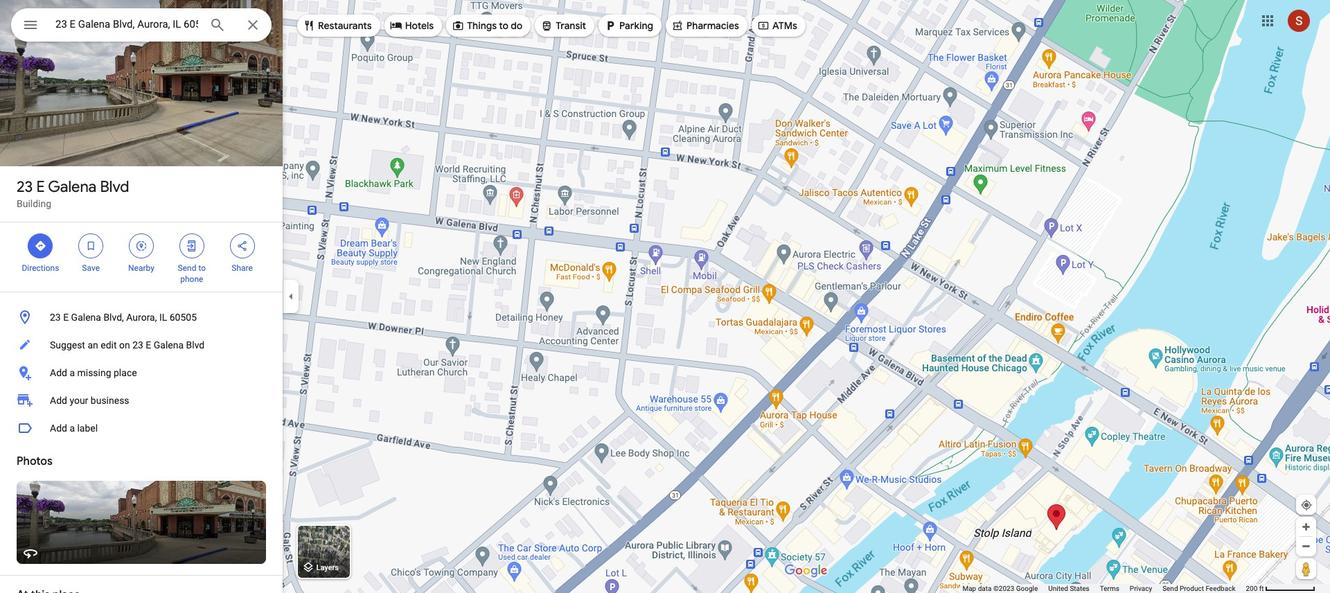 Task type: vqa. For each thing, say whether or not it's contained in the screenshot.
PHARMACIES
yes



Task type: locate. For each thing, give the bounding box(es) containing it.
1 horizontal spatial send
[[1163, 585, 1178, 592]]

0 vertical spatial 23
[[17, 177, 33, 197]]

on
[[119, 340, 130, 351]]

a
[[70, 367, 75, 378], [70, 423, 75, 434]]

1 vertical spatial 23
[[50, 312, 61, 323]]

1 vertical spatial to
[[198, 263, 206, 273]]

blvd,
[[104, 312, 124, 323]]

2 a from the top
[[70, 423, 75, 434]]

suggest an edit on 23 e galena blvd
[[50, 340, 205, 351]]

2 add from the top
[[50, 395, 67, 406]]

None field
[[55, 16, 198, 33]]

send for send to phone
[[178, 263, 196, 273]]

privacy
[[1130, 585, 1152, 592]]

1 vertical spatial a
[[70, 423, 75, 434]]

map data ©2023 google
[[963, 585, 1038, 592]]

terms
[[1100, 585, 1120, 592]]

united states
[[1049, 585, 1090, 592]]

an
[[88, 340, 98, 351]]


[[34, 238, 47, 254]]

23 for blvd,
[[50, 312, 61, 323]]

add a label
[[50, 423, 98, 434]]

data
[[978, 585, 992, 592]]

to left do
[[499, 19, 509, 32]]

add a missing place button
[[0, 359, 283, 387]]

2 vertical spatial add
[[50, 423, 67, 434]]

galena left blvd,
[[71, 312, 101, 323]]

blvd
[[100, 177, 129, 197], [186, 340, 205, 351]]

add
[[50, 367, 67, 378], [50, 395, 67, 406], [50, 423, 67, 434]]

galena inside 23 e galena blvd building
[[48, 177, 97, 197]]

do
[[511, 19, 523, 32]]

0 horizontal spatial blvd
[[100, 177, 129, 197]]

1 add from the top
[[50, 367, 67, 378]]

23 e galena blvd, aurora, il 60505
[[50, 312, 197, 323]]

to inside  things to do
[[499, 19, 509, 32]]

23 right on
[[132, 340, 143, 351]]

0 horizontal spatial send
[[178, 263, 196, 273]]

 restaurants
[[303, 18, 372, 33]]

 things to do
[[452, 18, 523, 33]]

galena
[[48, 177, 97, 197], [71, 312, 101, 323], [154, 340, 184, 351]]

23 e galena blvd building
[[17, 177, 129, 209]]

0 vertical spatial to
[[499, 19, 509, 32]]

building
[[17, 198, 51, 209]]

google
[[1016, 585, 1038, 592]]

23 e galena blvd, aurora, il 60505 button
[[0, 303, 283, 331]]

23
[[17, 177, 33, 197], [50, 312, 61, 323], [132, 340, 143, 351]]

collapse side panel image
[[283, 289, 299, 304]]

galena for blvd
[[48, 177, 97, 197]]

none field inside 23 e galena blvd, aurora, il 60506 field
[[55, 16, 198, 33]]

send up phone
[[178, 263, 196, 273]]

1 vertical spatial send
[[1163, 585, 1178, 592]]

restaurants
[[318, 19, 372, 32]]

0 vertical spatial e
[[36, 177, 45, 197]]

23 inside 23 e galena blvd building
[[17, 177, 33, 197]]

product
[[1180, 585, 1204, 592]]

things
[[467, 19, 497, 32]]

1 vertical spatial galena
[[71, 312, 101, 323]]

add left your
[[50, 395, 67, 406]]

add a missing place
[[50, 367, 137, 378]]

1 horizontal spatial to
[[499, 19, 509, 32]]

footer containing map data ©2023 google
[[963, 584, 1246, 593]]

galena up building
[[48, 177, 97, 197]]

0 horizontal spatial to
[[198, 263, 206, 273]]

ft
[[1260, 585, 1264, 592]]

 button
[[11, 8, 50, 44]]


[[22, 15, 39, 35]]

to up phone
[[198, 263, 206, 273]]

1 vertical spatial add
[[50, 395, 67, 406]]

add left label
[[50, 423, 67, 434]]

send inside send to phone
[[178, 263, 196, 273]]

galena down il
[[154, 340, 184, 351]]

1 vertical spatial e
[[63, 312, 69, 323]]

2 vertical spatial e
[[146, 340, 151, 351]]

footer
[[963, 584, 1246, 593]]

to
[[499, 19, 509, 32], [198, 263, 206, 273]]

suggest an edit on 23 e galena blvd button
[[0, 331, 283, 359]]

add a label button
[[0, 414, 283, 442]]

1 horizontal spatial e
[[63, 312, 69, 323]]


[[604, 18, 617, 33]]

0 vertical spatial a
[[70, 367, 75, 378]]

e up building
[[36, 177, 45, 197]]

0 vertical spatial galena
[[48, 177, 97, 197]]

e inside 23 e galena blvd, aurora, il 60505 button
[[63, 312, 69, 323]]

show your location image
[[1301, 499, 1313, 511]]

0 vertical spatial blvd
[[100, 177, 129, 197]]

3 add from the top
[[50, 423, 67, 434]]

2 horizontal spatial e
[[146, 340, 151, 351]]

a left missing
[[70, 367, 75, 378]]

nearby
[[128, 263, 154, 273]]

send
[[178, 263, 196, 273], [1163, 585, 1178, 592]]

e inside 23 e galena blvd building
[[36, 177, 45, 197]]

 hotels
[[390, 18, 434, 33]]

0 vertical spatial send
[[178, 263, 196, 273]]


[[135, 238, 148, 254]]


[[671, 18, 684, 33]]

a left label
[[70, 423, 75, 434]]

send to phone
[[178, 263, 206, 284]]

send inside send product feedback button
[[1163, 585, 1178, 592]]

transit
[[556, 19, 586, 32]]

 search field
[[11, 8, 272, 44]]

200 ft button
[[1246, 585, 1316, 592]]

1 a from the top
[[70, 367, 75, 378]]

1 vertical spatial blvd
[[186, 340, 205, 351]]

e up 'suggest'
[[63, 312, 69, 323]]


[[186, 238, 198, 254]]

layers
[[316, 564, 339, 573]]

send left product
[[1163, 585, 1178, 592]]

2 vertical spatial 23
[[132, 340, 143, 351]]


[[390, 18, 402, 33]]

0 horizontal spatial e
[[36, 177, 45, 197]]

united
[[1049, 585, 1068, 592]]

e
[[36, 177, 45, 197], [63, 312, 69, 323], [146, 340, 151, 351]]

united states button
[[1049, 584, 1090, 593]]

feedback
[[1206, 585, 1236, 592]]

23 up 'suggest'
[[50, 312, 61, 323]]

zoom out image
[[1301, 541, 1312, 552]]

 pharmacies
[[671, 18, 739, 33]]

e right on
[[146, 340, 151, 351]]

1 horizontal spatial blvd
[[186, 340, 205, 351]]

0 horizontal spatial 23
[[17, 177, 33, 197]]

1 horizontal spatial 23
[[50, 312, 61, 323]]

0 vertical spatial add
[[50, 367, 67, 378]]

add down 'suggest'
[[50, 367, 67, 378]]

23 up building
[[17, 177, 33, 197]]



Task type: describe. For each thing, give the bounding box(es) containing it.
2 vertical spatial galena
[[154, 340, 184, 351]]

e for blvd
[[36, 177, 45, 197]]

a for missing
[[70, 367, 75, 378]]

60505
[[170, 312, 197, 323]]

add your business
[[50, 395, 129, 406]]


[[85, 238, 97, 254]]

23 for blvd
[[17, 177, 33, 197]]

footer inside google maps element
[[963, 584, 1246, 593]]

pharmacies
[[687, 19, 739, 32]]


[[757, 18, 770, 33]]

to inside send to phone
[[198, 263, 206, 273]]

zoom in image
[[1301, 522, 1312, 532]]

show street view coverage image
[[1296, 558, 1317, 579]]


[[236, 238, 248, 254]]

aurora,
[[126, 312, 157, 323]]

your
[[70, 395, 88, 406]]

23 e galena blvd main content
[[0, 0, 283, 593]]

send for send product feedback
[[1163, 585, 1178, 592]]

add for add a missing place
[[50, 367, 67, 378]]

states
[[1070, 585, 1090, 592]]

business
[[91, 395, 129, 406]]

google account: sheryl atherton  
(sheryl.atherton@adept.ai) image
[[1288, 9, 1310, 32]]

blvd inside button
[[186, 340, 205, 351]]

200
[[1246, 585, 1258, 592]]


[[541, 18, 553, 33]]

photos
[[17, 455, 52, 468]]


[[452, 18, 464, 33]]

suggest
[[50, 340, 85, 351]]


[[303, 18, 315, 33]]

200 ft
[[1246, 585, 1264, 592]]

terms button
[[1100, 584, 1120, 593]]

privacy button
[[1130, 584, 1152, 593]]

phone
[[180, 274, 203, 284]]

 parking
[[604, 18, 653, 33]]

e for blvd,
[[63, 312, 69, 323]]

send product feedback button
[[1163, 584, 1236, 593]]

atms
[[773, 19, 797, 32]]

hotels
[[405, 19, 434, 32]]

blvd inside 23 e galena blvd building
[[100, 177, 129, 197]]

edit
[[101, 340, 117, 351]]

actions for 23 e galena blvd region
[[0, 222, 283, 292]]

send product feedback
[[1163, 585, 1236, 592]]

save
[[82, 263, 100, 273]]

place
[[114, 367, 137, 378]]

galena for blvd,
[[71, 312, 101, 323]]

il
[[159, 312, 167, 323]]

label
[[77, 423, 98, 434]]

add for add your business
[[50, 395, 67, 406]]

e inside suggest an edit on 23 e galena blvd button
[[146, 340, 151, 351]]

©2023
[[994, 585, 1015, 592]]

map
[[963, 585, 976, 592]]

add your business link
[[0, 387, 283, 414]]

parking
[[620, 19, 653, 32]]

 transit
[[541, 18, 586, 33]]

share
[[232, 263, 253, 273]]

a for label
[[70, 423, 75, 434]]

23 E Galena Blvd, Aurora, IL 60506 field
[[11, 8, 272, 42]]

missing
[[77, 367, 111, 378]]

2 horizontal spatial 23
[[132, 340, 143, 351]]

 atms
[[757, 18, 797, 33]]

add for add a label
[[50, 423, 67, 434]]

directions
[[22, 263, 59, 273]]

google maps element
[[0, 0, 1330, 593]]



